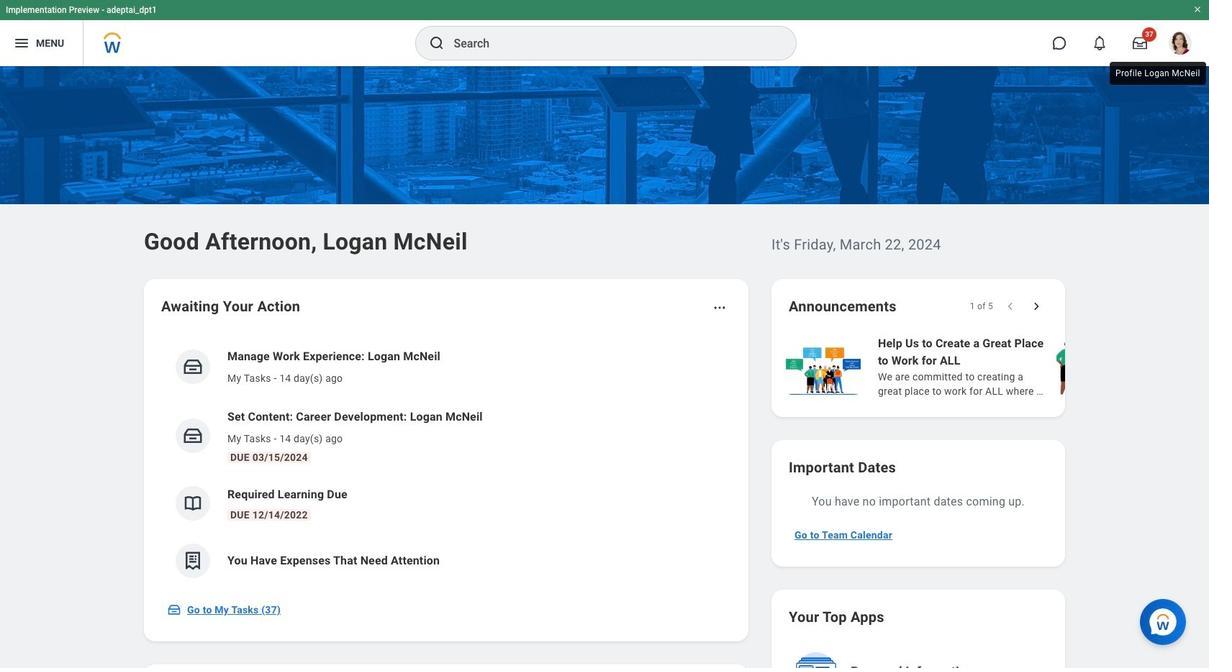 Task type: describe. For each thing, give the bounding box(es) containing it.
related actions image
[[713, 301, 727, 315]]

justify image
[[13, 35, 30, 52]]

search image
[[428, 35, 445, 52]]

close environment banner image
[[1193, 5, 1202, 14]]

chevron right small image
[[1029, 299, 1044, 314]]

2 inbox image from the top
[[182, 425, 204, 447]]

book open image
[[182, 493, 204, 515]]

Search Workday  search field
[[454, 27, 766, 59]]

notifications large image
[[1093, 36, 1107, 50]]



Task type: locate. For each thing, give the bounding box(es) containing it.
tooltip
[[1107, 59, 1209, 88]]

dashboard expenses image
[[182, 551, 204, 572]]

status
[[970, 301, 993, 312]]

0 horizontal spatial list
[[161, 337, 731, 590]]

banner
[[0, 0, 1209, 66]]

inbox image
[[167, 603, 181, 618]]

1 horizontal spatial list
[[783, 334, 1209, 400]]

main content
[[0, 66, 1209, 669]]

list
[[783, 334, 1209, 400], [161, 337, 731, 590]]

1 vertical spatial inbox image
[[182, 425, 204, 447]]

inbox large image
[[1133, 36, 1147, 50]]

inbox image
[[182, 356, 204, 378], [182, 425, 204, 447]]

chevron left small image
[[1003, 299, 1018, 314]]

profile logan mcneil image
[[1169, 32, 1192, 58]]

1 inbox image from the top
[[182, 356, 204, 378]]

0 vertical spatial inbox image
[[182, 356, 204, 378]]



Task type: vqa. For each thing, say whether or not it's contained in the screenshot.
right list
yes



